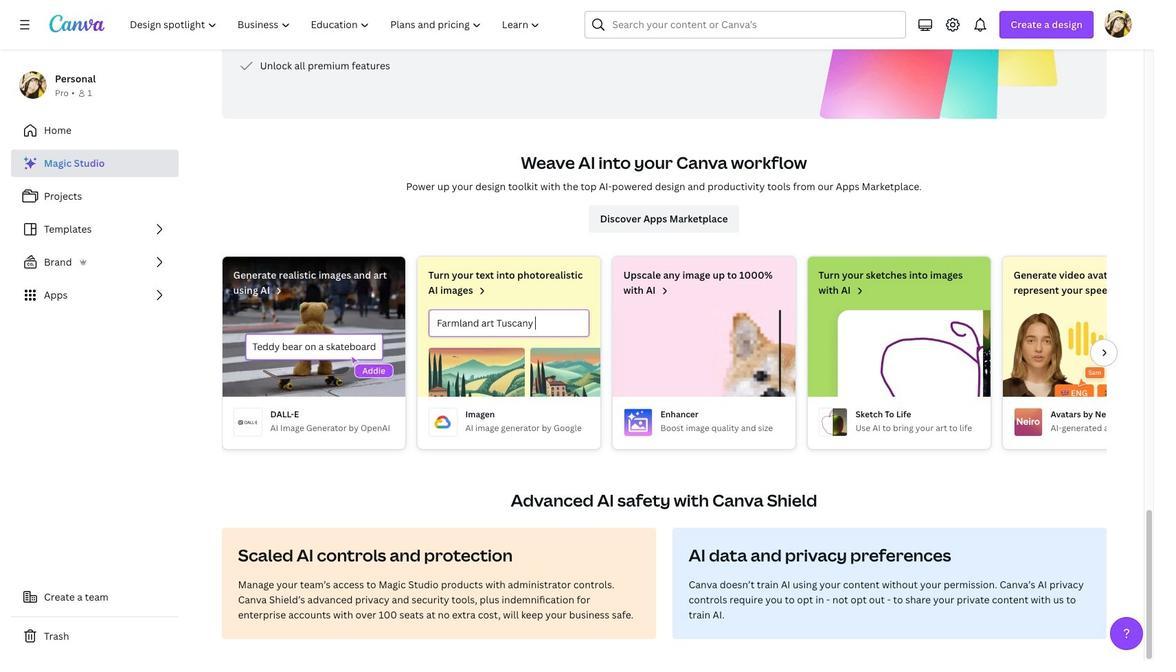 Task type: describe. For each thing, give the bounding box(es) containing it.
top level navigation element
[[121, 11, 552, 38]]

stephanie aranda image
[[1105, 10, 1133, 38]]



Task type: locate. For each thing, give the bounding box(es) containing it.
None search field
[[585, 11, 907, 38]]

Search search field
[[613, 12, 879, 38]]

list
[[11, 150, 179, 309]]



Task type: vqa. For each thing, say whether or not it's contained in the screenshot.
Top level navigation element on the left of page
yes



